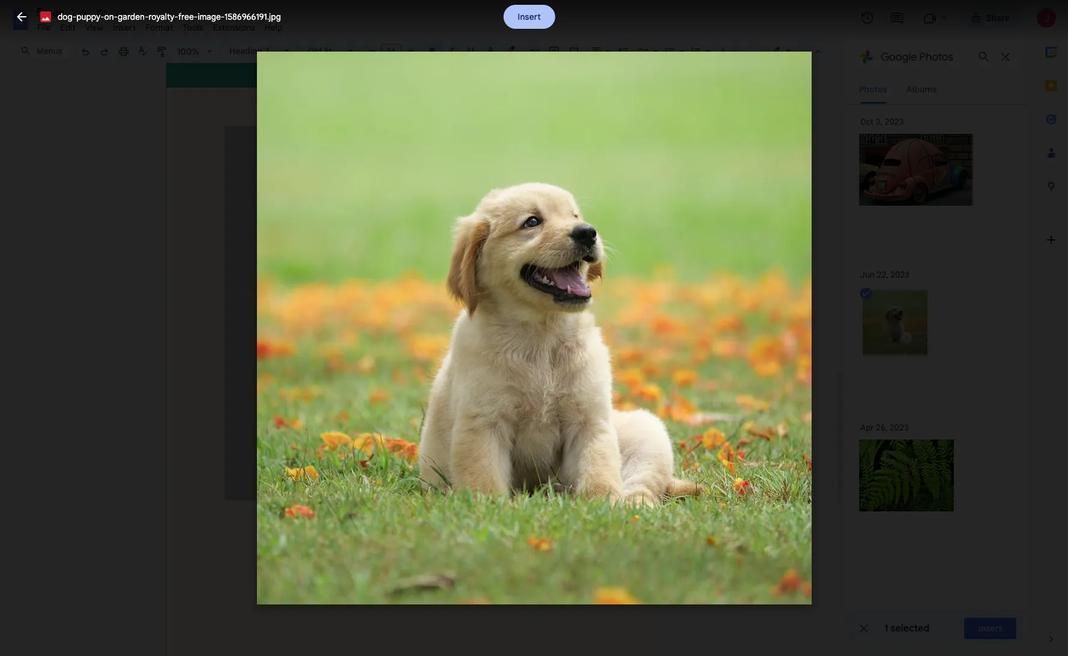 Task type: locate. For each thing, give the bounding box(es) containing it.
free-
[[178, 11, 198, 22]]

Menus field
[[15, 43, 75, 59]]

main content
[[0, 0, 1068, 657]]

tab list
[[1034, 35, 1068, 623]]

image-
[[198, 11, 224, 22]]

menu bar
[[32, 16, 287, 35]]

puppy-
[[76, 11, 104, 22]]

insert
[[518, 11, 541, 22]]

image icon image
[[40, 11, 51, 22]]

displaying dog-puppy-on-garden-royalty-free-image-1586966191.jpg image
[[257, 52, 811, 605], [257, 52, 811, 605]]

insert button
[[503, 5, 555, 29]]

application
[[0, 0, 1068, 657]]

dog-puppy-on-garden-royalty-free-image-1586966191.jpg
[[58, 11, 281, 22]]

menu bar inside menu bar 'banner'
[[32, 16, 287, 35]]



Task type: vqa. For each thing, say whether or not it's contained in the screenshot.
main content
yes



Task type: describe. For each thing, give the bounding box(es) containing it.
main toolbar
[[74, 0, 732, 341]]

menu bar banner
[[0, 0, 1068, 657]]

share. private to only me. image
[[970, 12, 981, 23]]

Star checkbox
[[74, 5, 91, 22]]

1586966191.jpg
[[224, 11, 281, 22]]

Rename text field
[[32, 5, 71, 19]]

application containing dog-puppy-on-garden-royalty-free-image-1586966191.jpg
[[0, 0, 1068, 657]]

tab list inside menu bar 'banner'
[[1034, 35, 1068, 623]]

showing viewer. dialog
[[0, 0, 1068, 657]]

on-
[[104, 11, 118, 22]]

close image
[[14, 10, 29, 24]]

dog-
[[58, 11, 76, 22]]

royalty-
[[149, 11, 178, 22]]

garden-
[[118, 11, 149, 22]]



